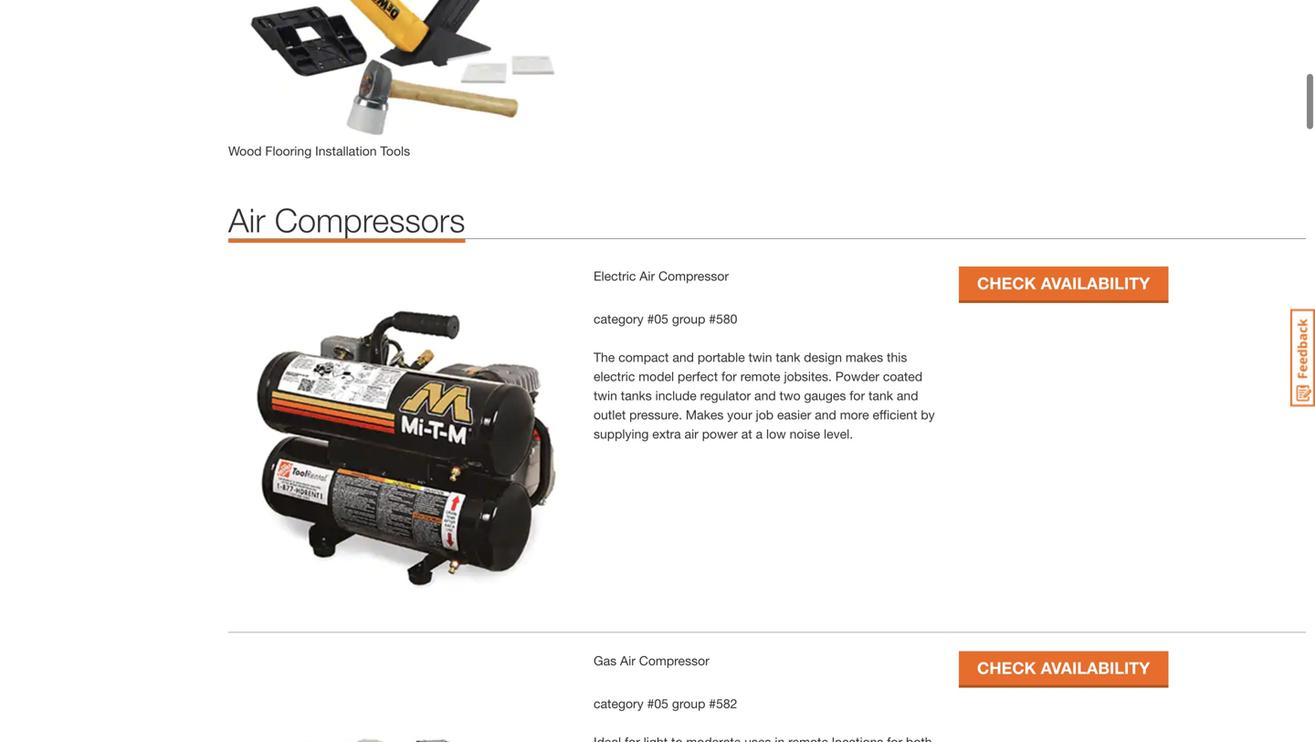 Task type: describe. For each thing, give the bounding box(es) containing it.
makes
[[686, 407, 724, 422]]

pressure.
[[630, 407, 682, 422]]

wood
[[228, 143, 262, 158]]

0 vertical spatial tank
[[776, 350, 801, 365]]

availability for first check availability link from the bottom
[[1041, 659, 1151, 678]]

category for category #05 group #580
[[594, 311, 644, 327]]

low
[[767, 427, 786, 442]]

#582
[[709, 697, 738, 712]]

noise
[[790, 427, 821, 442]]

air compressors
[[228, 200, 465, 239]]

0 vertical spatial air
[[228, 200, 266, 239]]

portable
[[698, 350, 745, 365]]

power
[[702, 427, 738, 442]]

electric air compressor
[[594, 269, 729, 284]]

gas air compressor image
[[228, 652, 576, 743]]

gas air compressor
[[594, 654, 710, 669]]

feedback link image
[[1291, 309, 1316, 407]]

group for #580
[[672, 311, 706, 327]]

1 vertical spatial tank
[[869, 388, 894, 403]]

installation
[[315, 143, 377, 158]]

electric air compressor image
[[228, 267, 576, 614]]

your
[[728, 407, 753, 422]]

the compact and portable twin tank design makes this electric model perfect for remote jobsites. powder coated twin tanks include regulator and two gauges for tank and outlet pressure. makes your job easier and more efficient by supplying extra air power at a low noise level.
[[594, 350, 935, 442]]

2 check availability link from the top
[[959, 652, 1169, 686]]

check for first check availability link from the bottom
[[978, 659, 1037, 678]]

outlet
[[594, 407, 626, 422]]

level.
[[824, 427, 853, 442]]

check for 1st check availability link
[[978, 274, 1037, 293]]

group for #582
[[672, 697, 706, 712]]

availability for 1st check availability link
[[1041, 274, 1151, 293]]

category #05 group #580
[[594, 311, 738, 327]]

by
[[921, 407, 935, 422]]

compressor for electric air compressor
[[659, 269, 729, 284]]

include
[[656, 388, 697, 403]]

air for gas
[[620, 654, 636, 669]]

jobsites.
[[784, 369, 832, 384]]

compact
[[619, 350, 669, 365]]

powder
[[836, 369, 880, 384]]

a
[[756, 427, 763, 442]]

efficient
[[873, 407, 918, 422]]

and down gauges
[[815, 407, 837, 422]]

gauges
[[804, 388, 846, 403]]

1 vertical spatial for
[[850, 388, 865, 403]]



Task type: locate. For each thing, give the bounding box(es) containing it.
0 horizontal spatial twin
[[594, 388, 618, 403]]

model
[[639, 369, 674, 384]]

1 vertical spatial air
[[640, 269, 655, 284]]

1 vertical spatial group
[[672, 697, 706, 712]]

air
[[228, 200, 266, 239], [640, 269, 655, 284], [620, 654, 636, 669]]

0 vertical spatial #05
[[647, 311, 669, 327]]

wood flooring installation tools image
[[228, 0, 576, 142]]

category #05 group #582
[[594, 697, 738, 712]]

remote
[[741, 369, 781, 384]]

more
[[840, 407, 869, 422]]

check availability
[[978, 274, 1151, 293], [978, 659, 1151, 678]]

for up regulator
[[722, 369, 737, 384]]

tank up efficient
[[869, 388, 894, 403]]

1 vertical spatial availability
[[1041, 659, 1151, 678]]

category down gas
[[594, 697, 644, 712]]

2 category from the top
[[594, 697, 644, 712]]

twin
[[749, 350, 773, 365], [594, 388, 618, 403]]

job
[[756, 407, 774, 422]]

flooring
[[265, 143, 312, 158]]

2 group from the top
[[672, 697, 706, 712]]

air for electric
[[640, 269, 655, 284]]

0 horizontal spatial tank
[[776, 350, 801, 365]]

tanks
[[621, 388, 652, 403]]

easier
[[778, 407, 812, 422]]

2 #05 from the top
[[647, 697, 669, 712]]

0 vertical spatial category
[[594, 311, 644, 327]]

0 vertical spatial availability
[[1041, 274, 1151, 293]]

2 check availability from the top
[[978, 659, 1151, 678]]

compressor up the category #05 group #580
[[659, 269, 729, 284]]

group
[[672, 311, 706, 327], [672, 697, 706, 712]]

0 vertical spatial check availability link
[[959, 267, 1169, 300]]

check
[[978, 274, 1037, 293], [978, 659, 1037, 678]]

group left #582
[[672, 697, 706, 712]]

1 check availability link from the top
[[959, 267, 1169, 300]]

compressor for gas air compressor
[[639, 654, 710, 669]]

category
[[594, 311, 644, 327], [594, 697, 644, 712]]

compressor
[[659, 269, 729, 284], [639, 654, 710, 669]]

for
[[722, 369, 737, 384], [850, 388, 865, 403]]

1 availability from the top
[[1041, 274, 1151, 293]]

and down "coated"
[[897, 388, 919, 403]]

tools
[[380, 143, 410, 158]]

air
[[685, 427, 699, 442]]

supplying
[[594, 427, 649, 442]]

wood flooring installation tools
[[228, 143, 410, 158]]

and up perfect
[[673, 350, 694, 365]]

makes
[[846, 350, 884, 365]]

extra
[[653, 427, 681, 442]]

1 group from the top
[[672, 311, 706, 327]]

1 horizontal spatial tank
[[869, 388, 894, 403]]

1 vertical spatial #05
[[647, 697, 669, 712]]

0 horizontal spatial for
[[722, 369, 737, 384]]

1 vertical spatial category
[[594, 697, 644, 712]]

1 #05 from the top
[[647, 311, 669, 327]]

tank up jobsites.
[[776, 350, 801, 365]]

1 check from the top
[[978, 274, 1037, 293]]

2 check from the top
[[978, 659, 1037, 678]]

air right electric
[[640, 269, 655, 284]]

this
[[887, 350, 908, 365]]

#05 for gas
[[647, 697, 669, 712]]

compressor up 'category #05 group #582'
[[639, 654, 710, 669]]

availability
[[1041, 274, 1151, 293], [1041, 659, 1151, 678]]

0 vertical spatial compressor
[[659, 269, 729, 284]]

tank
[[776, 350, 801, 365], [869, 388, 894, 403]]

coated
[[883, 369, 923, 384]]

check availability for 1st check availability link
[[978, 274, 1151, 293]]

0 vertical spatial twin
[[749, 350, 773, 365]]

category for category #05 group #582
[[594, 697, 644, 712]]

0 vertical spatial group
[[672, 311, 706, 327]]

regulator
[[700, 388, 751, 403]]

at
[[742, 427, 753, 442]]

0 vertical spatial check
[[978, 274, 1037, 293]]

twin up remote
[[749, 350, 773, 365]]

#05 down gas air compressor
[[647, 697, 669, 712]]

the
[[594, 350, 615, 365]]

1 horizontal spatial for
[[850, 388, 865, 403]]

1 horizontal spatial twin
[[749, 350, 773, 365]]

1 check availability from the top
[[978, 274, 1151, 293]]

#580
[[709, 311, 738, 327]]

1 vertical spatial check availability link
[[959, 652, 1169, 686]]

1 category from the top
[[594, 311, 644, 327]]

1 vertical spatial twin
[[594, 388, 618, 403]]

compressors
[[275, 200, 465, 239]]

perfect
[[678, 369, 718, 384]]

#05 for electric
[[647, 311, 669, 327]]

check availability link
[[959, 267, 1169, 300], [959, 652, 1169, 686]]

0 vertical spatial check availability
[[978, 274, 1151, 293]]

group left the #580
[[672, 311, 706, 327]]

twin up outlet
[[594, 388, 618, 403]]

and
[[673, 350, 694, 365], [755, 388, 776, 403], [897, 388, 919, 403], [815, 407, 837, 422]]

1 vertical spatial check availability
[[978, 659, 1151, 678]]

electric
[[594, 269, 636, 284]]

0 vertical spatial for
[[722, 369, 737, 384]]

1 horizontal spatial air
[[620, 654, 636, 669]]

two
[[780, 388, 801, 403]]

electric
[[594, 369, 635, 384]]

2 vertical spatial air
[[620, 654, 636, 669]]

1 vertical spatial compressor
[[639, 654, 710, 669]]

2 availability from the top
[[1041, 659, 1151, 678]]

#05 up the compact
[[647, 311, 669, 327]]

check availability for first check availability link from the bottom
[[978, 659, 1151, 678]]

wood flooring installation tools link
[[228, 143, 410, 158]]

#05
[[647, 311, 669, 327], [647, 697, 669, 712]]

air down the wood
[[228, 200, 266, 239]]

air right gas
[[620, 654, 636, 669]]

0 horizontal spatial air
[[228, 200, 266, 239]]

design
[[804, 350, 842, 365]]

for down the powder
[[850, 388, 865, 403]]

1 vertical spatial check
[[978, 659, 1037, 678]]

and up job
[[755, 388, 776, 403]]

gas
[[594, 654, 617, 669]]

2 horizontal spatial air
[[640, 269, 655, 284]]

category up the "the"
[[594, 311, 644, 327]]



Task type: vqa. For each thing, say whether or not it's contained in the screenshot.
Questions on the top right of page
no



